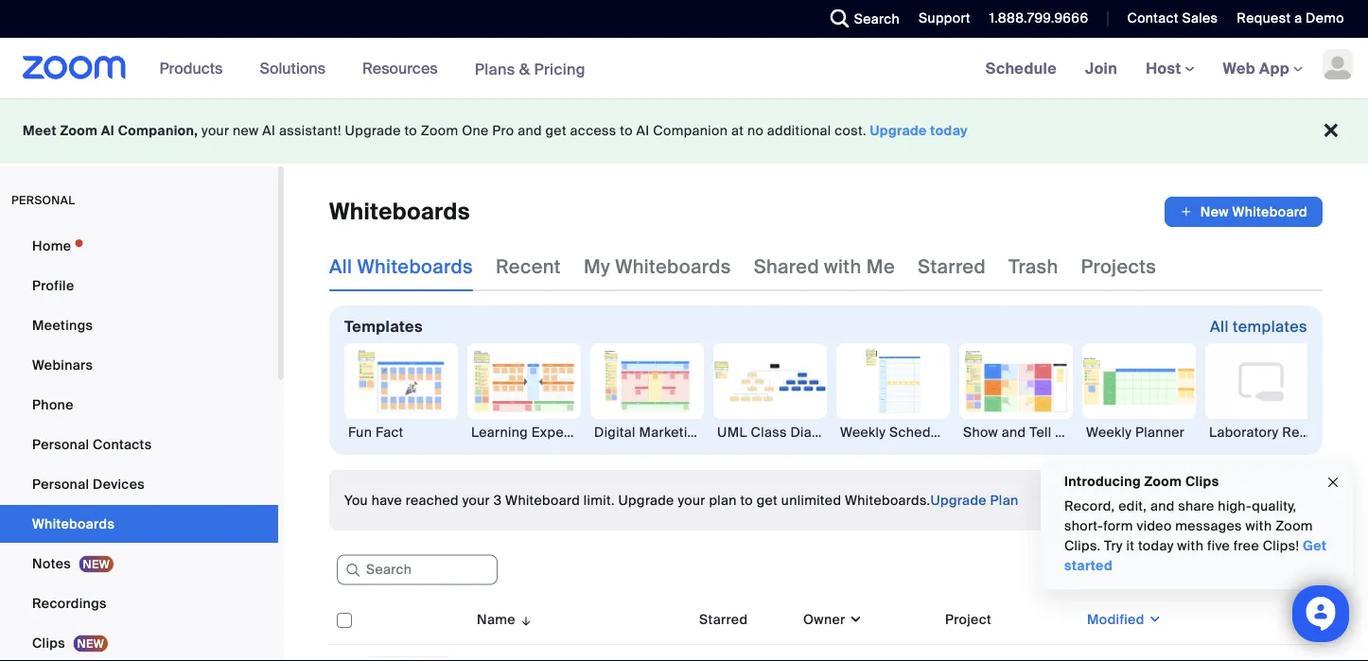 Task type: describe. For each thing, give the bounding box(es) containing it.
upgrade right cost.
[[871, 122, 928, 140]]

1 horizontal spatial clips
[[1186, 473, 1220, 490]]

canvas for digital marketing canvas
[[708, 424, 755, 441]]

1 horizontal spatial your
[[463, 492, 490, 509]]

whiteboards up the templates
[[357, 255, 473, 279]]

with inside button
[[1056, 424, 1082, 441]]

upgrade today link
[[871, 122, 968, 140]]

get started
[[1065, 538, 1328, 575]]

laboratory report button
[[1206, 344, 1327, 442]]

messages
[[1176, 518, 1243, 535]]

shared
[[754, 255, 820, 279]]

trash
[[1009, 255, 1059, 279]]

digital marketing canvas
[[595, 424, 755, 441]]

today inside the record, edit, and share high-quality, short-form video messages with zoom clips. try it today with five free clips!
[[1139, 538, 1174, 555]]

uml class diagram
[[718, 424, 846, 441]]

upgrade left plan
[[931, 492, 987, 509]]

owner button
[[804, 611, 863, 630]]

weekly for weekly schedule
[[841, 424, 886, 441]]

web
[[1224, 58, 1256, 78]]

laboratory
[[1210, 424, 1279, 441]]

with down messages
[[1178, 538, 1204, 555]]

personal for personal contacts
[[32, 436, 89, 453]]

zoom inside the record, edit, and share high-quality, short-form video messages with zoom clips. try it today with five free clips!
[[1276, 518, 1314, 535]]

1 ai from the left
[[101, 122, 115, 140]]

webinars link
[[0, 346, 278, 384]]

it
[[1127, 538, 1135, 555]]

recordings
[[32, 595, 107, 612]]

phone link
[[0, 386, 278, 424]]

cost.
[[835, 122, 867, 140]]

meetings link
[[0, 307, 278, 345]]

laboratory report element
[[1206, 423, 1327, 442]]

weekly schedule button
[[837, 344, 951, 442]]

add image
[[1180, 203, 1194, 222]]

at
[[732, 122, 744, 140]]

show and tell with a twist
[[964, 424, 1130, 441]]

0 vertical spatial a
[[1295, 9, 1303, 27]]

companion
[[653, 122, 728, 140]]

meet zoom ai companion, footer
[[0, 98, 1369, 164]]

your inside meet zoom ai companion, footer
[[202, 122, 229, 140]]

web app button
[[1224, 58, 1304, 78]]

record, edit, and share high-quality, short-form video messages with zoom clips. try it today with five free clips!
[[1065, 498, 1314, 555]]

uml class diagram element
[[714, 423, 846, 442]]

request a demo
[[1238, 9, 1345, 27]]

1 horizontal spatial to
[[620, 122, 633, 140]]

video
[[1137, 518, 1173, 535]]

me
[[867, 255, 896, 279]]

planner
[[1136, 424, 1185, 441]]

devices
[[93, 476, 145, 493]]

home link
[[0, 227, 278, 265]]

zoom logo image
[[23, 56, 126, 80]]

pro
[[493, 122, 514, 140]]

schedule inside button
[[890, 424, 951, 441]]

have
[[372, 492, 402, 509]]

assistant!
[[279, 122, 342, 140]]

join link
[[1072, 38, 1132, 98]]

zoom up edit,
[[1145, 473, 1183, 490]]

profile
[[32, 277, 74, 294]]

weekly schedule element
[[837, 423, 951, 442]]

introducing zoom clips
[[1065, 473, 1220, 490]]

schedule inside the 'meetings' navigation
[[986, 58, 1057, 78]]

new whiteboard button
[[1165, 197, 1323, 227]]

down image for owner
[[846, 611, 863, 630]]

profile picture image
[[1323, 49, 1354, 80]]

1 horizontal spatial get
[[757, 492, 778, 509]]

modified
[[1088, 611, 1145, 629]]

weekly schedule
[[841, 424, 951, 441]]

contact sales
[[1128, 9, 1219, 27]]

upgrade down product information navigation
[[345, 122, 401, 140]]

down image for modified
[[1145, 611, 1163, 630]]

fun
[[348, 424, 372, 441]]

tabs of all whiteboard page tab list
[[329, 242, 1157, 292]]

you have reached your 3 whiteboard limit. upgrade your plan to get unlimited whiteboards. upgrade plan
[[345, 492, 1019, 509]]

with up "free"
[[1246, 518, 1273, 535]]

host button
[[1147, 58, 1195, 78]]

all whiteboards
[[329, 255, 473, 279]]

upgrade right the limit.
[[619, 492, 675, 509]]

personal menu menu
[[0, 227, 278, 662]]

try
[[1105, 538, 1123, 555]]

product information navigation
[[145, 38, 600, 100]]

report
[[1283, 424, 1327, 441]]

quality,
[[1253, 498, 1297, 515]]

demo
[[1306, 9, 1345, 27]]

products button
[[160, 38, 231, 98]]

modified button
[[1088, 611, 1163, 630]]

upgrade plan button
[[931, 486, 1019, 516]]

and inside button
[[1002, 424, 1027, 441]]

search button
[[817, 0, 905, 38]]

personal for personal devices
[[32, 476, 89, 493]]

new
[[233, 122, 259, 140]]

weekly for weekly planner
[[1087, 424, 1132, 441]]

laboratory report
[[1210, 424, 1327, 441]]

1 vertical spatial whiteboard
[[506, 492, 580, 509]]

access
[[570, 122, 617, 140]]

fun fact button
[[345, 344, 458, 442]]

personal devices
[[32, 476, 145, 493]]

with inside tabs of all whiteboard page tab list
[[825, 255, 862, 279]]

short-
[[1065, 518, 1104, 535]]

meetings
[[32, 317, 93, 334]]

1.888.799.9666 button up join
[[976, 0, 1094, 38]]

2 horizontal spatial your
[[678, 492, 706, 509]]

digital marketing canvas element
[[591, 423, 755, 442]]

zoom left one
[[421, 122, 459, 140]]

clips.
[[1065, 538, 1101, 555]]

search
[[855, 10, 900, 27]]

sales
[[1183, 9, 1219, 27]]

digital
[[595, 424, 636, 441]]

my whiteboards
[[584, 255, 731, 279]]

personal contacts
[[32, 436, 152, 453]]



Task type: locate. For each thing, give the bounding box(es) containing it.
with left me on the top of the page
[[825, 255, 862, 279]]

clips down recordings
[[32, 635, 65, 652]]

get left "access" at the top
[[546, 122, 567, 140]]

learning experience canvas button
[[468, 344, 656, 442]]

0 horizontal spatial all
[[329, 255, 353, 279]]

with
[[825, 255, 862, 279], [1056, 424, 1082, 441], [1246, 518, 1273, 535], [1178, 538, 1204, 555]]

and inside meet zoom ai companion, footer
[[518, 122, 542, 140]]

application
[[329, 595, 1323, 662]]

your
[[202, 122, 229, 140], [463, 492, 490, 509], [678, 492, 706, 509]]

clips!
[[1264, 538, 1300, 555]]

2 ai from the left
[[263, 122, 276, 140]]

whiteboards.
[[845, 492, 931, 509]]

close image
[[1326, 472, 1341, 494]]

whiteboards inside application
[[329, 197, 470, 227]]

0 vertical spatial clips
[[1186, 473, 1220, 490]]

to right plan
[[741, 492, 754, 509]]

banner containing products
[[0, 38, 1369, 100]]

pricing
[[534, 59, 586, 79]]

list mode, selected image
[[1286, 562, 1316, 579]]

0 vertical spatial get
[[546, 122, 567, 140]]

all templates button
[[1211, 311, 1308, 342]]

canvas inside digital marketing canvas element
[[708, 424, 755, 441]]

meet zoom ai companion, your new ai assistant! upgrade to zoom one pro and get access to ai companion at no additional cost. upgrade today
[[23, 122, 968, 140]]

notes link
[[0, 545, 278, 583]]

web app
[[1224, 58, 1290, 78]]

whiteboards
[[329, 197, 470, 227], [357, 255, 473, 279], [615, 255, 731, 279], [32, 515, 115, 533]]

your left plan
[[678, 492, 706, 509]]

get started link
[[1065, 538, 1328, 575]]

join
[[1086, 58, 1118, 78]]

0 vertical spatial schedule
[[986, 58, 1057, 78]]

edit,
[[1119, 498, 1148, 515]]

schedule down 1.888.799.9666
[[986, 58, 1057, 78]]

banner
[[0, 38, 1369, 100]]

record,
[[1065, 498, 1116, 515]]

products
[[160, 58, 223, 78]]

1 vertical spatial get
[[757, 492, 778, 509]]

schedule link
[[972, 38, 1072, 98]]

0 horizontal spatial clips
[[32, 635, 65, 652]]

0 vertical spatial all
[[329, 255, 353, 279]]

0 vertical spatial personal
[[32, 436, 89, 453]]

to down resources dropdown button at the left
[[405, 122, 417, 140]]

my
[[584, 255, 611, 279]]

ai left companion, on the top left
[[101, 122, 115, 140]]

companion,
[[118, 122, 198, 140]]

0 horizontal spatial whiteboard
[[506, 492, 580, 509]]

1 horizontal spatial canvas
[[708, 424, 755, 441]]

starred inside application
[[700, 611, 748, 629]]

your left new
[[202, 122, 229, 140]]

high-
[[1219, 498, 1253, 515]]

upgrade
[[345, 122, 401, 140], [871, 122, 928, 140], [619, 492, 675, 509], [931, 492, 987, 509]]

to right "access" at the top
[[620, 122, 633, 140]]

weekly planner element
[[1083, 423, 1197, 442]]

1 vertical spatial a
[[1086, 424, 1093, 441]]

share
[[1179, 498, 1215, 515]]

shared with me
[[754, 255, 896, 279]]

recent
[[496, 255, 561, 279]]

and right "pro"
[[518, 122, 542, 140]]

1 personal from the top
[[32, 436, 89, 453]]

1 horizontal spatial schedule
[[986, 58, 1057, 78]]

0 vertical spatial whiteboard
[[1233, 203, 1308, 221]]

1 vertical spatial starred
[[700, 611, 748, 629]]

clips link
[[0, 625, 278, 662]]

cell
[[329, 646, 356, 662], [470, 646, 692, 662], [692, 646, 796, 662], [796, 646, 938, 662], [938, 646, 1080, 662], [1238, 646, 1323, 662], [1080, 656, 1238, 662]]

0 horizontal spatial today
[[931, 122, 968, 140]]

personal contacts link
[[0, 426, 278, 464]]

diagram
[[791, 424, 846, 441]]

1 vertical spatial personal
[[32, 476, 89, 493]]

notes
[[32, 555, 71, 573]]

1 vertical spatial clips
[[32, 635, 65, 652]]

personal
[[32, 436, 89, 453], [32, 476, 89, 493]]

weekly
[[841, 424, 886, 441], [1087, 424, 1132, 441]]

host
[[1147, 58, 1186, 78]]

projects
[[1082, 255, 1157, 279]]

get left unlimited
[[757, 492, 778, 509]]

1 horizontal spatial today
[[1139, 538, 1174, 555]]

all inside tab list
[[329, 255, 353, 279]]

0 horizontal spatial starred
[[700, 611, 748, 629]]

show and tell with a twist button
[[960, 344, 1130, 442]]

3 ai from the left
[[637, 122, 650, 140]]

down image
[[846, 611, 863, 630], [1145, 611, 1163, 630]]

&
[[519, 59, 530, 79]]

1.888.799.9666 button up schedule link
[[990, 9, 1089, 27]]

zoom right meet at the top left
[[60, 122, 98, 140]]

schedule
[[986, 58, 1057, 78], [890, 424, 951, 441]]

1 horizontal spatial down image
[[1145, 611, 1163, 630]]

1 vertical spatial schedule
[[890, 424, 951, 441]]

all inside button
[[1211, 317, 1230, 337]]

limit.
[[584, 492, 615, 509]]

1 vertical spatial today
[[1139, 538, 1174, 555]]

templates
[[1234, 317, 1308, 337]]

learning
[[471, 424, 528, 441]]

2 vertical spatial and
[[1151, 498, 1175, 515]]

free
[[1234, 538, 1260, 555]]

2 canvas from the left
[[708, 424, 755, 441]]

a inside button
[[1086, 424, 1093, 441]]

whiteboards application
[[329, 197, 1323, 227]]

digital marketing canvas button
[[591, 344, 755, 442]]

uml class diagram button
[[714, 344, 846, 442]]

project
[[946, 611, 992, 629]]

1 horizontal spatial all
[[1211, 317, 1230, 337]]

1 horizontal spatial weekly
[[1087, 424, 1132, 441]]

1 weekly from the left
[[841, 424, 886, 441]]

a
[[1295, 9, 1303, 27], [1086, 424, 1093, 441]]

uml
[[718, 424, 748, 441]]

zoom up clips!
[[1276, 518, 1314, 535]]

show and tell with a twist element
[[960, 423, 1130, 442]]

0 horizontal spatial get
[[546, 122, 567, 140]]

get inside meet zoom ai companion, footer
[[546, 122, 567, 140]]

1 horizontal spatial a
[[1295, 9, 1303, 27]]

0 horizontal spatial down image
[[846, 611, 863, 630]]

solutions
[[260, 58, 326, 78]]

reached
[[406, 492, 459, 509]]

1 vertical spatial and
[[1002, 424, 1027, 441]]

clips inside personal menu menu
[[32, 635, 65, 652]]

0 horizontal spatial canvas
[[608, 424, 656, 441]]

0 horizontal spatial to
[[405, 122, 417, 140]]

personal down personal contacts
[[32, 476, 89, 493]]

personal down phone
[[32, 436, 89, 453]]

marketing
[[639, 424, 704, 441]]

new
[[1201, 203, 1230, 221]]

and left tell
[[1002, 424, 1027, 441]]

schedule left show
[[890, 424, 951, 441]]

contact sales link
[[1114, 0, 1223, 38], [1128, 9, 1219, 27]]

starred inside tabs of all whiteboard page tab list
[[918, 255, 986, 279]]

1 horizontal spatial whiteboard
[[1233, 203, 1308, 221]]

today inside meet zoom ai companion, footer
[[931, 122, 968, 140]]

whiteboard right new
[[1233, 203, 1308, 221]]

1.888.799.9666 button
[[976, 0, 1094, 38], [990, 9, 1089, 27]]

all templates
[[1211, 317, 1308, 337]]

resources button
[[363, 38, 446, 98]]

1 horizontal spatial starred
[[918, 255, 986, 279]]

phone
[[32, 396, 74, 414]]

1 canvas from the left
[[608, 424, 656, 441]]

2 personal from the top
[[32, 476, 89, 493]]

all for all templates
[[1211, 317, 1230, 337]]

0 vertical spatial starred
[[918, 255, 986, 279]]

request
[[1238, 9, 1292, 27]]

introducing
[[1065, 473, 1142, 490]]

all left "templates"
[[1211, 317, 1230, 337]]

additional
[[768, 122, 832, 140]]

plans
[[475, 59, 515, 79]]

ai left companion
[[637, 122, 650, 140]]

show
[[964, 424, 999, 441]]

1 horizontal spatial ai
[[263, 122, 276, 140]]

whiteboards down personal devices
[[32, 515, 115, 533]]

whiteboard
[[1233, 203, 1308, 221], [506, 492, 580, 509]]

arrow down image
[[516, 609, 533, 631]]

get
[[1304, 538, 1328, 555]]

five
[[1208, 538, 1231, 555]]

2 horizontal spatial and
[[1151, 498, 1175, 515]]

canvas for learning experience canvas
[[608, 424, 656, 441]]

2 horizontal spatial to
[[741, 492, 754, 509]]

weekly up the introducing
[[1087, 424, 1132, 441]]

0 horizontal spatial ai
[[101, 122, 115, 140]]

1 down image from the left
[[846, 611, 863, 630]]

0 horizontal spatial and
[[518, 122, 542, 140]]

ai right new
[[263, 122, 276, 140]]

your left the 3
[[463, 492, 490, 509]]

Search text field
[[337, 555, 498, 586]]

name
[[477, 611, 516, 629]]

clips up share
[[1186, 473, 1220, 490]]

and inside the record, edit, and share high-quality, short-form video messages with zoom clips. try it today with five free clips!
[[1151, 498, 1175, 515]]

0 horizontal spatial your
[[202, 122, 229, 140]]

experience
[[532, 424, 605, 441]]

fun fact element
[[345, 423, 458, 442]]

support link
[[905, 0, 976, 38], [919, 9, 971, 27]]

2 horizontal spatial ai
[[637, 122, 650, 140]]

app
[[1260, 58, 1290, 78]]

learning experience canvas element
[[468, 423, 656, 442]]

learning experience canvas
[[471, 424, 656, 441]]

new whiteboard
[[1201, 203, 1308, 221]]

weekly up whiteboards.
[[841, 424, 886, 441]]

0 horizontal spatial schedule
[[890, 424, 951, 441]]

twist
[[1097, 424, 1130, 441]]

starred
[[918, 255, 986, 279], [700, 611, 748, 629]]

whiteboard right the 3
[[506, 492, 580, 509]]

0 horizontal spatial weekly
[[841, 424, 886, 441]]

webinars
[[32, 356, 93, 374]]

today
[[931, 122, 968, 140], [1139, 538, 1174, 555]]

canvas inside learning experience canvas element
[[608, 424, 656, 441]]

all for all whiteboards
[[329, 255, 353, 279]]

whiteboard inside button
[[1233, 203, 1308, 221]]

2 down image from the left
[[1145, 611, 1163, 630]]

0 vertical spatial and
[[518, 122, 542, 140]]

with right tell
[[1056, 424, 1082, 441]]

1 horizontal spatial and
[[1002, 424, 1027, 441]]

meetings navigation
[[972, 38, 1369, 100]]

form
[[1104, 518, 1134, 535]]

grid mode, not selected image
[[1255, 562, 1286, 579]]

one
[[462, 122, 489, 140]]

whiteboards inside personal menu menu
[[32, 515, 115, 533]]

0 horizontal spatial a
[[1086, 424, 1093, 441]]

weekly planner
[[1087, 424, 1185, 441]]

contact
[[1128, 9, 1179, 27]]

whiteboards up all whiteboards
[[329, 197, 470, 227]]

a left demo
[[1295, 9, 1303, 27]]

no
[[748, 122, 764, 140]]

solutions button
[[260, 38, 334, 98]]

and up video
[[1151, 498, 1175, 515]]

1 vertical spatial all
[[1211, 317, 1230, 337]]

2 weekly from the left
[[1087, 424, 1132, 441]]

all up the templates
[[329, 255, 353, 279]]

0 vertical spatial today
[[931, 122, 968, 140]]

whiteboards right my
[[615, 255, 731, 279]]

a left twist
[[1086, 424, 1093, 441]]

application containing name
[[329, 595, 1323, 662]]



Task type: vqa. For each thing, say whether or not it's contained in the screenshot.
Notes at the left
yes



